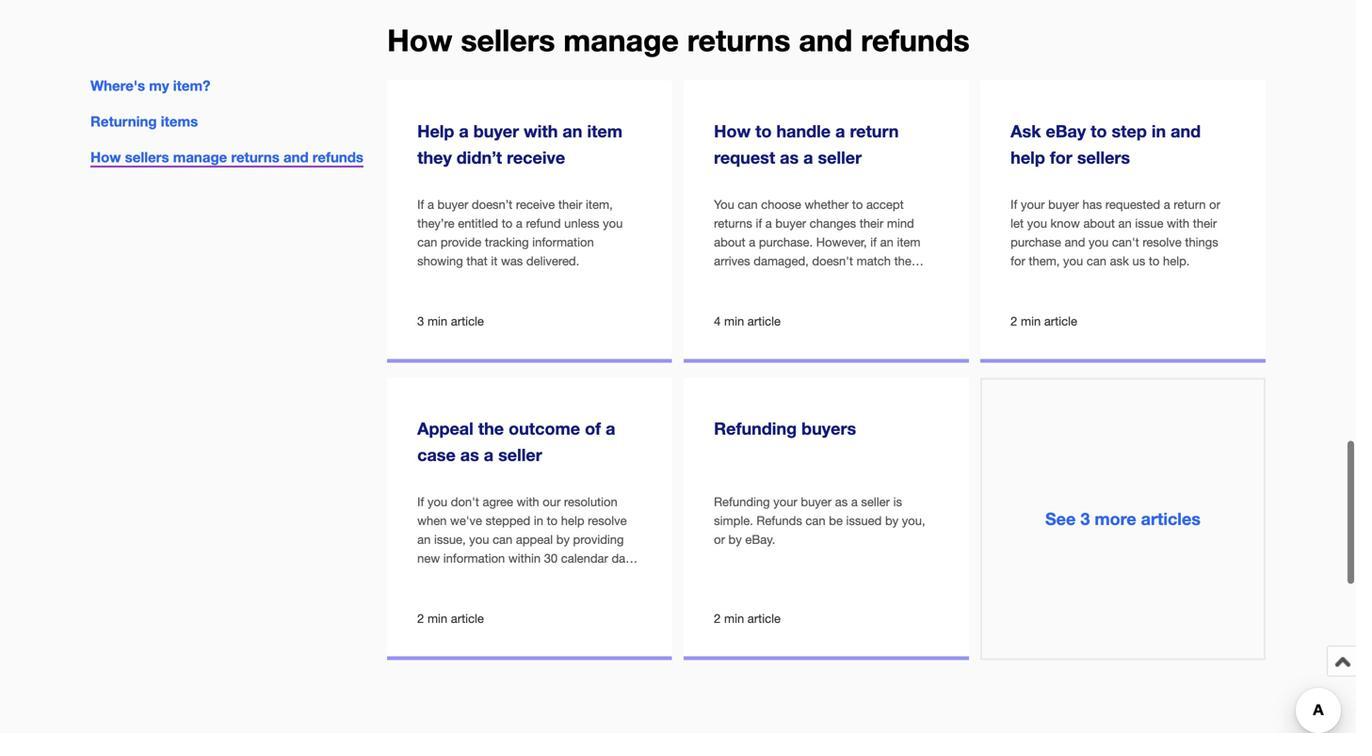 Task type: vqa. For each thing, say whether or not it's contained in the screenshot.


Task type: describe. For each thing, give the bounding box(es) containing it.
need
[[714, 310, 741, 325]]

min for help a buyer with an item they didn't receive
[[428, 314, 448, 329]]

us
[[1133, 254, 1146, 269]]

you up when
[[428, 495, 448, 510]]

for inside if your buyer has requested a return or let you know about an issue with their purchase and you can't resolve things for them, you can ask us to help.
[[1011, 254, 1026, 269]]

by inside the if you don't agree with our resolution when we've stepped in to help resolve an issue, you can appeal by providing new information within 30 calendar days of the case being closed.
[[556, 533, 570, 547]]

returning items link
[[90, 113, 198, 130]]

4
[[714, 314, 721, 329]]

tracking
[[485, 235, 529, 250]]

a inside refunding your buyer as a seller is simple. refunds can be issued by you, or by ebay.
[[851, 495, 858, 510]]

simple.
[[714, 514, 753, 528]]

the down description,
[[763, 292, 780, 306]]

can inside the if you don't agree with our resolution when we've stepped in to help resolve an issue, you can appeal by providing new information within 30 calendar days of the case being closed.
[[493, 533, 513, 547]]

if for appeal the outcome of a case as a seller
[[417, 495, 424, 510]]

calendar
[[561, 552, 608, 566]]

can inside you can choose whether to accept returns if a buyer changes their mind about a purchase. however, if an item arrives damaged, doesn't match the listing description, or if the buyer receives the wrong item, you'll generally need to accept the return.
[[738, 197, 758, 212]]

as for request
[[780, 147, 799, 168]]

appeal
[[516, 533, 553, 547]]

ask ebay to step in and help for sellers
[[1011, 121, 1201, 168]]

buyer for as
[[801, 495, 832, 510]]

4 min article
[[714, 314, 781, 329]]

purchase.
[[759, 235, 813, 250]]

provide
[[441, 235, 482, 250]]

return inside if your buyer has requested a return or let you know about an issue with their purchase and you can't resolve things for them, you can ask us to help.
[[1174, 197, 1206, 212]]

how to handle a return request as a seller
[[714, 121, 899, 168]]

if for help a buyer with an item they didn't receive
[[417, 197, 424, 212]]

issued
[[846, 514, 882, 528]]

whether
[[805, 197, 849, 212]]

to inside if your buyer has requested a return or let you know about an issue with their purchase and you can't resolve things for them, you can ask us to help.
[[1149, 254, 1160, 269]]

you,
[[902, 514, 926, 528]]

didn't
[[457, 147, 502, 168]]

they're
[[417, 216, 455, 231]]

you inside if a buyer doesn't receive their item, they're entitled to a refund unless you can provide tracking information showing that it was delivered.
[[603, 216, 623, 231]]

wrong
[[783, 292, 817, 306]]

if for ask ebay to step in and help for sellers
[[1011, 197, 1018, 212]]

arrives
[[714, 254, 750, 269]]

help.
[[1163, 254, 1190, 269]]

their inside if your buyer has requested a return or let you know about an issue with their purchase and you can't resolve things for them, you can ask us to help.
[[1193, 216, 1217, 231]]

listing
[[714, 273, 746, 287]]

resolution
[[564, 495, 618, 510]]

requested
[[1106, 197, 1161, 212]]

2 vertical spatial if
[[832, 273, 838, 287]]

being
[[481, 570, 512, 585]]

was
[[501, 254, 523, 269]]

be
[[829, 514, 843, 528]]

a up they're at the top of the page
[[428, 197, 434, 212]]

0 horizontal spatial sellers
[[125, 149, 169, 166]]

their inside if a buyer doesn't receive their item, they're entitled to a refund unless you can provide tracking information showing that it was delivered.
[[558, 197, 582, 212]]

case inside the if you don't agree with our resolution when we've stepped in to help resolve an issue, you can appeal by providing new information within 30 calendar days of the case being closed.
[[452, 570, 478, 585]]

generally
[[883, 292, 932, 306]]

a right handle
[[836, 121, 845, 141]]

stepped
[[486, 514, 531, 528]]

that
[[467, 254, 488, 269]]

purchase
[[1011, 235, 1061, 250]]

articles
[[1141, 509, 1201, 529]]

in inside the if you don't agree with our resolution when we've stepped in to help resolve an issue, you can appeal by providing new information within 30 calendar days of the case being closed.
[[534, 514, 543, 528]]

issue,
[[434, 533, 466, 547]]

receive inside help a buyer with an item they didn't receive
[[507, 147, 565, 168]]

showing
[[417, 254, 463, 269]]

0 vertical spatial if
[[756, 216, 762, 231]]

resolve inside if your buyer has requested a return or let you know about an issue with their purchase and you can't resolve things for them, you can ask us to help.
[[1143, 235, 1182, 250]]

step
[[1112, 121, 1147, 141]]

help
[[417, 121, 454, 141]]

a up tracking
[[516, 216, 523, 231]]

ebay
[[1046, 121, 1086, 141]]

you right them,
[[1063, 254, 1083, 269]]

don't
[[451, 495, 479, 510]]

receive inside if a buyer doesn't receive their item, they're entitled to a refund unless you can provide tracking information showing that it was delivered.
[[516, 197, 555, 212]]

can inside if a buyer doesn't receive their item, they're entitled to a refund unless you can provide tracking information showing that it was delivered.
[[417, 235, 437, 250]]

1 vertical spatial returns
[[231, 149, 280, 166]]

agree
[[483, 495, 513, 510]]

you'll
[[851, 292, 880, 306]]

request
[[714, 147, 775, 168]]

you can choose whether to accept returns if a buyer changes their mind about a purchase. however, if an item arrives damaged, doesn't match the listing description, or if the buyer receives the wrong item, you'll generally need to accept the return.
[[714, 197, 932, 325]]

a up agree
[[484, 445, 494, 465]]

see 3 more articles
[[1046, 509, 1201, 529]]

how inside how to handle a return request as a seller
[[714, 121, 751, 141]]

it
[[491, 254, 498, 269]]

a right outcome
[[606, 419, 615, 439]]

1 vertical spatial how sellers manage returns and refunds
[[90, 149, 364, 166]]

choose
[[761, 197, 801, 212]]

where's
[[90, 77, 145, 94]]

article for outcome
[[451, 612, 484, 626]]

a down choose
[[766, 216, 772, 231]]

however,
[[816, 235, 867, 250]]

an inside if your buyer has requested a return or let you know about an issue with their purchase and you can't resolve things for them, you can ask us to help.
[[1119, 216, 1132, 231]]

the down wrong
[[800, 310, 817, 325]]

a up arrives
[[749, 235, 756, 250]]

in inside the ask ebay to step in and help for sellers
[[1152, 121, 1166, 141]]

buyer down match
[[862, 273, 893, 287]]

appeal the outcome of a case as a seller
[[417, 419, 615, 465]]

help inside the ask ebay to step in and help for sellers
[[1011, 147, 1045, 168]]

3 min article
[[417, 314, 484, 329]]

as inside refunding your buyer as a seller is simple. refunds can be issued by you, or by ebay.
[[835, 495, 848, 510]]

damaged,
[[754, 254, 809, 269]]

item inside you can choose whether to accept returns if a buyer changes their mind about a purchase. however, if an item arrives damaged, doesn't match the listing description, or if the buyer receives the wrong item, you'll generally need to accept the return.
[[897, 235, 921, 250]]

the right match
[[894, 254, 912, 269]]

see
[[1046, 509, 1076, 529]]

and inside if your buyer has requested a return or let you know about an issue with their purchase and you can't resolve things for them, you can ask us to help.
[[1065, 235, 1085, 250]]

help a buyer with an item they didn't receive
[[417, 121, 623, 168]]

a down handle
[[804, 147, 813, 168]]

1 horizontal spatial accept
[[867, 197, 904, 212]]

things
[[1185, 235, 1219, 250]]

return.
[[820, 310, 856, 325]]

to inside if a buyer doesn't receive their item, they're entitled to a refund unless you can provide tracking information showing that it was delivered.
[[502, 216, 513, 231]]

to right need
[[745, 310, 756, 325]]

how sellers manage returns and refunds link
[[90, 149, 364, 168]]

returning items
[[90, 113, 198, 130]]

an inside help a buyer with an item they didn't receive
[[563, 121, 583, 141]]

days
[[612, 552, 638, 566]]

item, inside you can choose whether to accept returns if a buyer changes their mind about a purchase. however, if an item arrives damaged, doesn't match the listing description, or if the buyer receives the wrong item, you'll generally need to accept the return.
[[821, 292, 848, 306]]

about inside you can choose whether to accept returns if a buyer changes their mind about a purchase. however, if an item arrives damaged, doesn't match the listing description, or if the buyer receives the wrong item, you'll generally need to accept the return.
[[714, 235, 746, 250]]

1 vertical spatial if
[[871, 235, 877, 250]]

0 vertical spatial how
[[387, 22, 453, 58]]

description,
[[749, 273, 814, 287]]

is
[[893, 495, 902, 510]]

them,
[[1029, 254, 1060, 269]]

0 horizontal spatial refunds
[[313, 149, 364, 166]]

with inside if your buyer has requested a return or let you know about an issue with their purchase and you can't resolve things for them, you can ask us to help.
[[1167, 216, 1190, 231]]

of inside the if you don't agree with our resolution when we've stepped in to help resolve an issue, you can appeal by providing new information within 30 calendar days of the case being closed.
[[417, 570, 428, 585]]

more
[[1095, 509, 1137, 529]]

doesn't
[[812, 254, 853, 269]]

2 for help
[[1011, 314, 1018, 329]]

return inside how to handle a return request as a seller
[[850, 121, 899, 141]]

30
[[544, 552, 558, 566]]

new
[[417, 552, 440, 566]]

for inside the ask ebay to step in and help for sellers
[[1050, 147, 1073, 168]]

your for refunding
[[774, 495, 798, 510]]

you up purchase at the top of page
[[1027, 216, 1047, 231]]

doesn't
[[472, 197, 513, 212]]

entitled
[[458, 216, 498, 231]]

where's my item?
[[90, 77, 210, 94]]

with inside the if you don't agree with our resolution when we've stepped in to help resolve an issue, you can appeal by providing new information within 30 calendar days of the case being closed.
[[517, 495, 539, 510]]

sellers inside the ask ebay to step in and help for sellers
[[1077, 147, 1130, 168]]

returns inside you can choose whether to accept returns if a buyer changes their mind about a purchase. however, if an item arrives damaged, doesn't match the listing description, or if the buyer receives the wrong item, you'll generally need to accept the return.
[[714, 216, 752, 231]]



Task type: locate. For each thing, give the bounding box(es) containing it.
article down the being
[[451, 612, 484, 626]]

if inside the if you don't agree with our resolution when we've stepped in to help resolve an issue, you can appeal by providing new information within 30 calendar days of the case being closed.
[[417, 495, 424, 510]]

if up they're at the top of the page
[[417, 197, 424, 212]]

0 horizontal spatial how sellers manage returns and refunds
[[90, 149, 364, 166]]

2 vertical spatial seller
[[861, 495, 890, 510]]

about down has at top right
[[1084, 216, 1115, 231]]

seller inside appeal the outcome of a case as a seller
[[498, 445, 542, 465]]

the inside appeal the outcome of a case as a seller
[[478, 419, 504, 439]]

or
[[1210, 197, 1221, 212], [817, 273, 828, 287], [714, 533, 725, 547]]

how down returning at the top left
[[90, 149, 121, 166]]

an
[[563, 121, 583, 141], [1119, 216, 1132, 231], [880, 235, 894, 250], [417, 533, 431, 547]]

0 horizontal spatial 3
[[417, 314, 424, 329]]

can't
[[1112, 235, 1139, 250]]

if
[[756, 216, 762, 231], [871, 235, 877, 250], [832, 273, 838, 287]]

let
[[1011, 216, 1024, 231]]

0 horizontal spatial as
[[460, 445, 479, 465]]

0 vertical spatial accept
[[867, 197, 904, 212]]

your up let
[[1021, 197, 1045, 212]]

by
[[885, 514, 899, 528], [556, 533, 570, 547], [729, 533, 742, 547]]

item inside help a buyer with an item they didn't receive
[[587, 121, 623, 141]]

information inside the if you don't agree with our resolution when we've stepped in to help resolve an issue, you can appeal by providing new information within 30 calendar days of the case being closed.
[[443, 552, 505, 566]]

or up things
[[1210, 197, 1221, 212]]

1 vertical spatial as
[[460, 445, 479, 465]]

refund
[[526, 216, 561, 231]]

in
[[1152, 121, 1166, 141], [534, 514, 543, 528]]

0 horizontal spatial resolve
[[588, 514, 627, 528]]

within
[[509, 552, 541, 566]]

refunding inside refunding your buyer as a seller is simple. refunds can be issued by you, or by ebay.
[[714, 495, 770, 510]]

1 horizontal spatial for
[[1050, 147, 1073, 168]]

seller inside how to handle a return request as a seller
[[818, 147, 862, 168]]

a up issued
[[851, 495, 858, 510]]

0 vertical spatial return
[[850, 121, 899, 141]]

0 horizontal spatial return
[[850, 121, 899, 141]]

can inside refunding your buyer as a seller is simple. refunds can be issued by you, or by ebay.
[[806, 514, 826, 528]]

1 vertical spatial accept
[[759, 310, 796, 325]]

manage inside how sellers manage returns and refunds link
[[173, 149, 227, 166]]

a inside help a buyer with an item they didn't receive
[[459, 121, 469, 141]]

receive up refund
[[516, 197, 555, 212]]

to
[[756, 121, 772, 141], [1091, 121, 1107, 141], [852, 197, 863, 212], [502, 216, 513, 231], [1149, 254, 1160, 269], [745, 310, 756, 325], [547, 514, 558, 528]]

if down choose
[[756, 216, 762, 231]]

1 vertical spatial item,
[[821, 292, 848, 306]]

1 vertical spatial case
[[452, 570, 478, 585]]

article down receives
[[748, 314, 781, 329]]

0 vertical spatial of
[[585, 419, 601, 439]]

if inside if your buyer has requested a return or let you know about an issue with their purchase and you can't resolve things for them, you can ask us to help.
[[1011, 197, 1018, 212]]

as for case
[[460, 445, 479, 465]]

1 vertical spatial or
[[817, 273, 828, 287]]

article for handle
[[748, 314, 781, 329]]

0 horizontal spatial for
[[1011, 254, 1026, 269]]

2 vertical spatial as
[[835, 495, 848, 510]]

how inside how sellers manage returns and refunds link
[[90, 149, 121, 166]]

with
[[524, 121, 558, 141], [1167, 216, 1190, 231], [517, 495, 539, 510]]

1 vertical spatial refunding
[[714, 495, 770, 510]]

as inside how to handle a return request as a seller
[[780, 147, 799, 168]]

about inside if your buyer has requested a return or let you know about an issue with their purchase and you can't resolve things for them, you can ask us to help.
[[1084, 216, 1115, 231]]

the right the appeal
[[478, 419, 504, 439]]

seller up issued
[[861, 495, 890, 510]]

resolve down issue on the top
[[1143, 235, 1182, 250]]

if inside if a buyer doesn't receive their item, they're entitled to a refund unless you can provide tracking information showing that it was delivered.
[[417, 197, 424, 212]]

an inside the if you don't agree with our resolution when we've stepped in to help resolve an issue, you can appeal by providing new information within 30 calendar days of the case being closed.
[[417, 533, 431, 547]]

buyer up purchase. at right top
[[776, 216, 806, 231]]

you left the 'can't'
[[1089, 235, 1109, 250]]

can right you
[[738, 197, 758, 212]]

1 horizontal spatial resolve
[[1143, 235, 1182, 250]]

0 horizontal spatial 2 min article
[[417, 612, 484, 626]]

buyer for doesn't
[[438, 197, 468, 212]]

can left be
[[806, 514, 826, 528]]

help inside the if you don't agree with our resolution when we've stepped in to help resolve an issue, you can appeal by providing new information within 30 calendar days of the case being closed.
[[561, 514, 585, 528]]

seller for outcome
[[498, 445, 542, 465]]

for down purchase at the top of page
[[1011, 254, 1026, 269]]

the up you'll
[[842, 273, 859, 287]]

buyer inside help a buyer with an item they didn't receive
[[474, 121, 519, 141]]

0 vertical spatial resolve
[[1143, 235, 1182, 250]]

2 horizontal spatial 2 min article
[[1011, 314, 1078, 329]]

of down 'new'
[[417, 570, 428, 585]]

unless
[[564, 216, 600, 231]]

0 horizontal spatial of
[[417, 570, 428, 585]]

to inside the ask ebay to step in and help for sellers
[[1091, 121, 1107, 141]]

of inside appeal the outcome of a case as a seller
[[585, 419, 601, 439]]

mind
[[887, 216, 914, 231]]

your inside refunding your buyer as a seller is simple. refunds can be issued by you, or by ebay.
[[774, 495, 798, 510]]

2 min article
[[1011, 314, 1078, 329], [417, 612, 484, 626], [714, 612, 781, 626]]

2
[[1011, 314, 1018, 329], [417, 612, 424, 626], [714, 612, 721, 626]]

about up arrives
[[714, 235, 746, 250]]

sellers
[[461, 22, 555, 58], [1077, 147, 1130, 168], [125, 149, 169, 166]]

0 horizontal spatial by
[[556, 533, 570, 547]]

0 horizontal spatial manage
[[173, 149, 227, 166]]

return up things
[[1174, 197, 1206, 212]]

to inside the if you don't agree with our resolution when we've stepped in to help resolve an issue, you can appeal by providing new information within 30 calendar days of the case being closed.
[[547, 514, 558, 528]]

0 horizontal spatial information
[[443, 552, 505, 566]]

1 horizontal spatial 3
[[1081, 509, 1090, 529]]

case inside appeal the outcome of a case as a seller
[[417, 445, 456, 465]]

1 horizontal spatial 2 min article
[[714, 612, 781, 626]]

1 horizontal spatial item,
[[821, 292, 848, 306]]

1 horizontal spatial if
[[832, 273, 838, 287]]

if your buyer has requested a return or let you know about an issue with their purchase and you can't resolve things for them, you can ask us to help.
[[1011, 197, 1221, 269]]

seller down outcome
[[498, 445, 542, 465]]

a inside if your buyer has requested a return or let you know about an issue with their purchase and you can't resolve things for them, you can ask us to help.
[[1164, 197, 1171, 212]]

0 horizontal spatial in
[[534, 514, 543, 528]]

a right help
[[459, 121, 469, 141]]

1 horizontal spatial of
[[585, 419, 601, 439]]

2 horizontal spatial their
[[1193, 216, 1217, 231]]

where's my item? link
[[90, 77, 210, 94]]

help down ask
[[1011, 147, 1045, 168]]

0 vertical spatial refunds
[[861, 22, 970, 58]]

seller
[[818, 147, 862, 168], [498, 445, 542, 465], [861, 495, 890, 510]]

when
[[417, 514, 447, 528]]

1 vertical spatial 3
[[1081, 509, 1090, 529]]

information up delivered.
[[532, 235, 594, 250]]

return
[[850, 121, 899, 141], [1174, 197, 1206, 212]]

buyer for has
[[1048, 197, 1079, 212]]

changes
[[810, 216, 856, 231]]

your for ask
[[1021, 197, 1045, 212]]

if you don't agree with our resolution when we've stepped in to help resolve an issue, you can appeal by providing new information within 30 calendar days of the case being closed.
[[417, 495, 638, 585]]

to inside how to handle a return request as a seller
[[756, 121, 772, 141]]

1 horizontal spatial refunds
[[861, 22, 970, 58]]

1 horizontal spatial your
[[1021, 197, 1045, 212]]

to down our
[[547, 514, 558, 528]]

buyer up know
[[1048, 197, 1079, 212]]

has
[[1083, 197, 1102, 212]]

1 vertical spatial information
[[443, 552, 505, 566]]

an up unless
[[563, 121, 583, 141]]

ebay.
[[745, 533, 776, 547]]

1 vertical spatial your
[[774, 495, 798, 510]]

by down is
[[885, 514, 899, 528]]

2 min article down 'ebay.'
[[714, 612, 781, 626]]

their left mind
[[860, 216, 884, 231]]

0 horizontal spatial 2
[[417, 612, 424, 626]]

2 horizontal spatial by
[[885, 514, 899, 528]]

case down the appeal
[[417, 445, 456, 465]]

refunds
[[757, 514, 802, 528]]

as up be
[[835, 495, 848, 510]]

0 vertical spatial your
[[1021, 197, 1045, 212]]

as down handle
[[780, 147, 799, 168]]

buyer inside if a buyer doesn't receive their item, they're entitled to a refund unless you can provide tracking information showing that it was delivered.
[[438, 197, 468, 212]]

1 horizontal spatial as
[[780, 147, 799, 168]]

returning
[[90, 113, 157, 130]]

you right unless
[[603, 216, 623, 231]]

2 horizontal spatial if
[[871, 235, 877, 250]]

case left the being
[[452, 570, 478, 585]]

the inside the if you don't agree with our resolution when we've stepped in to help resolve an issue, you can appeal by providing new information within 30 calendar days of the case being closed.
[[431, 570, 449, 585]]

0 horizontal spatial item
[[587, 121, 623, 141]]

0 horizontal spatial help
[[561, 514, 585, 528]]

2 vertical spatial or
[[714, 533, 725, 547]]

can left ask
[[1087, 254, 1107, 269]]

if up when
[[417, 495, 424, 510]]

to left step
[[1091, 121, 1107, 141]]

an up 'new'
[[417, 533, 431, 547]]

item, inside if a buyer doesn't receive their item, they're entitled to a refund unless you can provide tracking information showing that it was delivered.
[[586, 197, 613, 212]]

refunding for refunding buyers
[[714, 419, 797, 439]]

they
[[417, 147, 452, 168]]

0 vertical spatial case
[[417, 445, 456, 465]]

resolve up providing on the bottom left of the page
[[588, 514, 627, 528]]

or inside refunding your buyer as a seller is simple. refunds can be issued by you, or by ebay.
[[714, 533, 725, 547]]

0 horizontal spatial item,
[[586, 197, 613, 212]]

information
[[532, 235, 594, 250], [443, 552, 505, 566]]

buyer for with
[[474, 121, 519, 141]]

0 horizontal spatial your
[[774, 495, 798, 510]]

1 refunding from the top
[[714, 419, 797, 439]]

1 vertical spatial resolve
[[588, 514, 627, 528]]

buyer inside if your buyer has requested a return or let you know about an issue with their purchase and you can't resolve things for them, you can ask us to help.
[[1048, 197, 1079, 212]]

seller inside refunding your buyer as a seller is simple. refunds can be issued by you, or by ebay.
[[861, 495, 890, 510]]

handle
[[777, 121, 831, 141]]

item, up unless
[[586, 197, 613, 212]]

an inside you can choose whether to accept returns if a buyer changes their mind about a purchase. however, if an item arrives damaged, doesn't match the listing description, or if the buyer receives the wrong item, you'll generally need to accept the return.
[[880, 235, 894, 250]]

2 min article down them,
[[1011, 314, 1078, 329]]

0 vertical spatial as
[[780, 147, 799, 168]]

1 horizontal spatial help
[[1011, 147, 1045, 168]]

2 refunding from the top
[[714, 495, 770, 510]]

0 vertical spatial help
[[1011, 147, 1045, 168]]

receives
[[714, 292, 759, 306]]

match
[[857, 254, 891, 269]]

you
[[714, 197, 735, 212]]

as down the appeal
[[460, 445, 479, 465]]

0 vertical spatial seller
[[818, 147, 862, 168]]

if up let
[[1011, 197, 1018, 212]]

about
[[1084, 216, 1115, 231], [714, 235, 746, 250]]

2 horizontal spatial as
[[835, 495, 848, 510]]

if up match
[[871, 235, 877, 250]]

item,
[[586, 197, 613, 212], [821, 292, 848, 306]]

1 vertical spatial about
[[714, 235, 746, 250]]

2 horizontal spatial sellers
[[1077, 147, 1130, 168]]

buyer inside refunding your buyer as a seller is simple. refunds can be issued by you, or by ebay.
[[801, 495, 832, 510]]

accept down wrong
[[759, 310, 796, 325]]

0 vertical spatial receive
[[507, 147, 565, 168]]

their up things
[[1193, 216, 1217, 231]]

closed.
[[515, 570, 555, 585]]

issue
[[1135, 216, 1164, 231]]

or inside if your buyer has requested a return or let you know about an issue with their purchase and you can't resolve things for them, you can ask us to help.
[[1210, 197, 1221, 212]]

1 horizontal spatial item
[[897, 235, 921, 250]]

1 vertical spatial return
[[1174, 197, 1206, 212]]

the down 'new'
[[431, 570, 449, 585]]

seller for handle
[[818, 147, 862, 168]]

refunding your buyer as a seller is simple. refunds can be issued by you, or by ebay.
[[714, 495, 926, 547]]

by down simple. on the bottom right of the page
[[729, 533, 742, 547]]

min
[[428, 314, 448, 329], [724, 314, 744, 329], [1021, 314, 1041, 329], [428, 612, 448, 626], [724, 612, 744, 626]]

know
[[1051, 216, 1080, 231]]

1 vertical spatial how
[[714, 121, 751, 141]]

items
[[161, 113, 198, 130]]

0 horizontal spatial accept
[[759, 310, 796, 325]]

their up unless
[[558, 197, 582, 212]]

1 horizontal spatial sellers
[[461, 22, 555, 58]]

min for appeal the outcome of a case as a seller
[[428, 612, 448, 626]]

with right issue on the top
[[1167, 216, 1190, 231]]

0 vertical spatial manage
[[564, 22, 679, 58]]

my
[[149, 77, 169, 94]]

or inside you can choose whether to accept returns if a buyer changes their mind about a purchase. however, if an item arrives damaged, doesn't match the listing description, or if the buyer receives the wrong item, you'll generally need to accept the return.
[[817, 273, 828, 287]]

1 vertical spatial in
[[534, 514, 543, 528]]

how up request
[[714, 121, 751, 141]]

1 vertical spatial manage
[[173, 149, 227, 166]]

your inside if your buyer has requested a return or let you know about an issue with their purchase and you can't resolve things for them, you can ask us to help.
[[1021, 197, 1045, 212]]

article for buyer
[[451, 314, 484, 329]]

article
[[451, 314, 484, 329], [748, 314, 781, 329], [1044, 314, 1078, 329], [451, 612, 484, 626], [748, 612, 781, 626]]

their inside you can choose whether to accept returns if a buyer changes their mind about a purchase. however, if an item arrives damaged, doesn't match the listing description, or if the buyer receives the wrong item, you'll generally need to accept the return.
[[860, 216, 884, 231]]

2 horizontal spatial 2
[[1011, 314, 1018, 329]]

article for to
[[1044, 314, 1078, 329]]

buyer up be
[[801, 495, 832, 510]]

our
[[543, 495, 561, 510]]

1 horizontal spatial 2
[[714, 612, 721, 626]]

0 vertical spatial information
[[532, 235, 594, 250]]

of right outcome
[[585, 419, 601, 439]]

to right "whether"
[[852, 197, 863, 212]]

ask
[[1110, 254, 1129, 269]]

case
[[417, 445, 456, 465], [452, 570, 478, 585]]

can down they're at the top of the page
[[417, 235, 437, 250]]

0 horizontal spatial about
[[714, 235, 746, 250]]

you
[[603, 216, 623, 231], [1027, 216, 1047, 231], [1089, 235, 1109, 250], [1063, 254, 1083, 269], [428, 495, 448, 510], [469, 533, 489, 547]]

min for how to handle a return request as a seller
[[724, 314, 744, 329]]

in up appeal
[[534, 514, 543, 528]]

0 vertical spatial how sellers manage returns and refunds
[[387, 22, 970, 58]]

2 min article down the being
[[417, 612, 484, 626]]

2 for as
[[417, 612, 424, 626]]

1 horizontal spatial by
[[729, 533, 742, 547]]

1 horizontal spatial return
[[1174, 197, 1206, 212]]

or down simple. on the bottom right of the page
[[714, 533, 725, 547]]

2 horizontal spatial or
[[1210, 197, 1221, 212]]

with left our
[[517, 495, 539, 510]]

2 horizontal spatial how
[[714, 121, 751, 141]]

refunding for refunding your buyer as a seller is simple. refunds can be issued by you, or by ebay.
[[714, 495, 770, 510]]

0 vertical spatial 3
[[417, 314, 424, 329]]

providing
[[573, 533, 624, 547]]

with up refund
[[524, 121, 558, 141]]

min for ask ebay to step in and help for sellers
[[1021, 314, 1041, 329]]

can inside if your buyer has requested a return or let you know about an issue with their purchase and you can't resolve things for them, you can ask us to help.
[[1087, 254, 1107, 269]]

return right handle
[[850, 121, 899, 141]]

or down doesn't
[[817, 273, 828, 287]]

article down the "that"
[[451, 314, 484, 329]]

delivered.
[[526, 254, 580, 269]]

resolve inside the if you don't agree with our resolution when we've stepped in to help resolve an issue, you can appeal by providing new information within 30 calendar days of the case being closed.
[[588, 514, 627, 528]]

buyer up they're at the top of the page
[[438, 197, 468, 212]]

0 vertical spatial or
[[1210, 197, 1221, 212]]

resolve
[[1143, 235, 1182, 250], [588, 514, 627, 528]]

an up match
[[880, 235, 894, 250]]

refunding up simple. on the bottom right of the page
[[714, 495, 770, 510]]

min for refunding buyers
[[724, 612, 744, 626]]

accept up mind
[[867, 197, 904, 212]]

2 vertical spatial with
[[517, 495, 539, 510]]

receive
[[507, 147, 565, 168], [516, 197, 555, 212]]

1 horizontal spatial in
[[1152, 121, 1166, 141]]

how up help
[[387, 22, 453, 58]]

3 right see
[[1081, 509, 1090, 529]]

0 horizontal spatial or
[[714, 533, 725, 547]]

can
[[738, 197, 758, 212], [417, 235, 437, 250], [1087, 254, 1107, 269], [806, 514, 826, 528], [493, 533, 513, 547]]

refunds
[[861, 22, 970, 58], [313, 149, 364, 166]]

refunding left buyers
[[714, 419, 797, 439]]

to up request
[[756, 121, 772, 141]]

information inside if a buyer doesn't receive their item, they're entitled to a refund unless you can provide tracking information showing that it was delivered.
[[532, 235, 594, 250]]

1 horizontal spatial or
[[817, 273, 828, 287]]

your
[[1021, 197, 1045, 212], [774, 495, 798, 510]]

refunding buyers
[[714, 419, 856, 439]]

1 vertical spatial refunds
[[313, 149, 364, 166]]

an up the 'can't'
[[1119, 216, 1132, 231]]

seller down handle
[[818, 147, 862, 168]]

in right step
[[1152, 121, 1166, 141]]

buyer
[[474, 121, 519, 141], [438, 197, 468, 212], [1048, 197, 1079, 212], [776, 216, 806, 231], [862, 273, 893, 287], [801, 495, 832, 510]]

if down doesn't
[[832, 273, 838, 287]]

for down ebay
[[1050, 147, 1073, 168]]

to right "us"
[[1149, 254, 1160, 269]]

1 horizontal spatial manage
[[564, 22, 679, 58]]

2 min article for as
[[417, 612, 484, 626]]

as inside appeal the outcome of a case as a seller
[[460, 445, 479, 465]]

3 down 'showing'
[[417, 314, 424, 329]]

if
[[417, 197, 424, 212], [1011, 197, 1018, 212], [417, 495, 424, 510]]

0 vertical spatial returns
[[687, 22, 791, 58]]

1 horizontal spatial about
[[1084, 216, 1115, 231]]

0 vertical spatial in
[[1152, 121, 1166, 141]]

1 horizontal spatial their
[[860, 216, 884, 231]]

help down resolution
[[561, 514, 585, 528]]

receive right the didn't
[[507, 147, 565, 168]]

2 min article for help
[[1011, 314, 1078, 329]]

0 vertical spatial item
[[587, 121, 623, 141]]

with inside help a buyer with an item they didn't receive
[[524, 121, 558, 141]]

buyer up the didn't
[[474, 121, 519, 141]]

we've
[[450, 514, 482, 528]]

item?
[[173, 77, 210, 94]]

1 vertical spatial help
[[561, 514, 585, 528]]

0 horizontal spatial their
[[558, 197, 582, 212]]

1 vertical spatial of
[[417, 570, 428, 585]]

1 vertical spatial item
[[897, 235, 921, 250]]

your up refunds
[[774, 495, 798, 510]]

0 vertical spatial refunding
[[714, 419, 797, 439]]

if a buyer doesn't receive their item, they're entitled to a refund unless you can provide tracking information showing that it was delivered.
[[417, 197, 623, 269]]

appeal
[[417, 419, 474, 439]]

and inside the ask ebay to step in and help for sellers
[[1171, 121, 1201, 141]]

buyers
[[802, 419, 856, 439]]

article down 'ebay.'
[[748, 612, 781, 626]]

can down the stepped
[[493, 533, 513, 547]]

you down we've
[[469, 533, 489, 547]]

0 vertical spatial item,
[[586, 197, 613, 212]]



